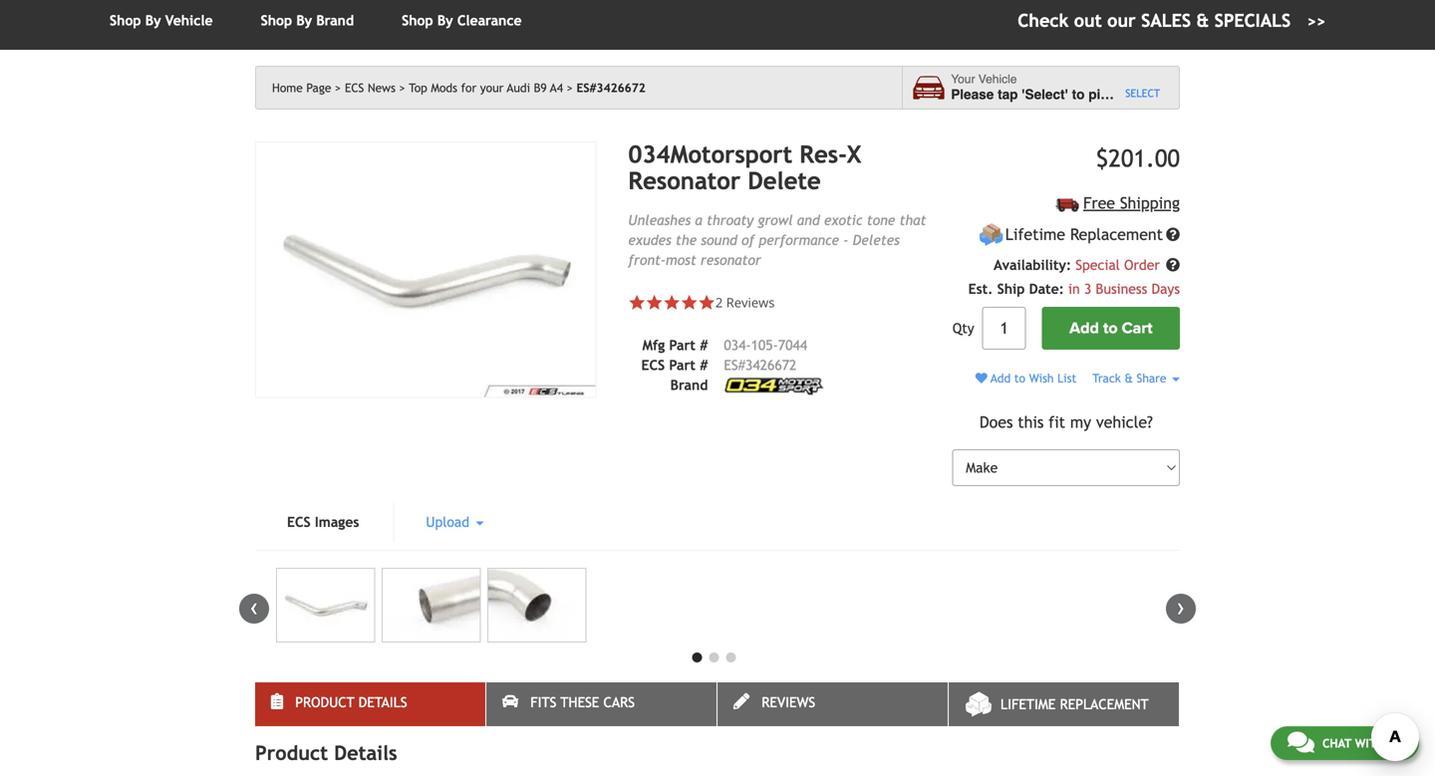 Task type: vqa. For each thing, say whether or not it's contained in the screenshot.
Fits
yes



Task type: describe. For each thing, give the bounding box(es) containing it.
order
[[1124, 257, 1160, 273]]

specials
[[1215, 10, 1291, 31]]

select
[[1126, 87, 1160, 100]]

product details inside product details link
[[295, 695, 407, 711]]

ecs images link
[[255, 503, 391, 542]]

reviews link
[[718, 683, 948, 727]]

1 vertical spatial reviews
[[762, 695, 815, 711]]

your
[[480, 81, 504, 95]]

ecs images
[[287, 514, 359, 530]]

by for brand
[[296, 12, 312, 28]]

brand for shop by brand
[[316, 12, 354, 28]]

to inside your vehicle please tap 'select' to pick a vehicle
[[1072, 87, 1085, 102]]

free shipping
[[1083, 194, 1180, 212]]

1 vertical spatial lifetime replacement
[[1001, 697, 1149, 713]]

1 star image from the left
[[628, 294, 646, 311]]

clearance
[[457, 12, 522, 28]]

list
[[1058, 371, 1077, 385]]

vehicle inside your vehicle please tap 'select' to pick a vehicle
[[979, 72, 1017, 86]]

2 star image from the left
[[663, 294, 681, 311]]

shop by vehicle
[[110, 12, 213, 28]]

est. ship date: in 3 business days
[[968, 281, 1180, 297]]

comments image
[[1288, 731, 1315, 755]]

track & share button
[[1093, 371, 1180, 385]]

0 vertical spatial product
[[295, 695, 354, 711]]

chat with us
[[1323, 737, 1402, 751]]

‹ link
[[239, 594, 269, 624]]

share
[[1137, 371, 1167, 385]]

shipping
[[1120, 194, 1180, 212]]

throaty
[[707, 212, 754, 228]]

0 vertical spatial details
[[359, 695, 407, 711]]

product details link
[[255, 683, 485, 727]]

a4
[[550, 81, 563, 95]]

0 vertical spatial lifetime replacement
[[1005, 225, 1163, 244]]

upload button
[[394, 503, 516, 542]]

shop by clearance link
[[402, 12, 522, 28]]

tap
[[998, 87, 1018, 102]]

to for add to cart
[[1103, 319, 1118, 338]]

1 # from the top
[[700, 337, 708, 353]]

1 vertical spatial product details
[[255, 742, 397, 765]]

heart image
[[976, 372, 988, 384]]

mods
[[431, 81, 457, 95]]

2 reviews link
[[716, 293, 775, 311]]

mfg part #
[[642, 337, 708, 353]]

105-
[[751, 337, 778, 353]]

es# 3426672 brand
[[670, 357, 797, 393]]

delete
[[748, 167, 821, 195]]

free shipping image
[[1056, 198, 1079, 212]]

3 star image from the left
[[698, 294, 716, 311]]

wish
[[1029, 371, 1054, 385]]

0 vertical spatial lifetime
[[1005, 225, 1066, 244]]

the
[[676, 232, 697, 248]]

sales
[[1141, 10, 1191, 31]]

3
[[1084, 281, 1092, 297]]

034-105-7044 ecs part #
[[641, 337, 807, 373]]

growl
[[758, 212, 793, 228]]

sound
[[701, 232, 737, 248]]

part inside 034-105-7044 ecs part #
[[669, 357, 696, 373]]

034motorsport res-x resonator delete
[[628, 141, 861, 195]]

shop by brand link
[[261, 12, 354, 28]]

chat
[[1323, 737, 1352, 751]]

question circle image for lifetime replacement
[[1166, 228, 1180, 242]]

front-
[[628, 252, 666, 268]]

x
[[847, 141, 861, 168]]

b9
[[534, 81, 547, 95]]

fits these cars link
[[486, 683, 717, 727]]

7044
[[778, 337, 807, 353]]

vehicle
[[1131, 87, 1177, 102]]

sales & specials
[[1141, 10, 1291, 31]]

exudes
[[628, 232, 672, 248]]

unleashes
[[628, 212, 691, 228]]

'select'
[[1022, 87, 1068, 102]]

es#3426672
[[577, 81, 646, 95]]

‹
[[250, 594, 258, 621]]

brand for es# 3426672 brand
[[670, 377, 708, 393]]

shop by clearance
[[402, 12, 522, 28]]

vehicle?
[[1096, 413, 1153, 431]]

res-
[[800, 141, 847, 168]]

1 vertical spatial lifetime
[[1001, 697, 1056, 713]]

add to wish list
[[988, 371, 1077, 385]]

fits these cars
[[530, 695, 635, 711]]

add for add to cart
[[1070, 319, 1099, 338]]

034motorsport image
[[724, 377, 824, 395]]

with
[[1355, 737, 1385, 751]]

ship
[[997, 281, 1025, 297]]

images
[[315, 514, 359, 530]]

audi
[[507, 81, 530, 95]]

your vehicle please tap 'select' to pick a vehicle
[[951, 72, 1177, 102]]

date:
[[1029, 281, 1064, 297]]

top mods for your audi b9 a4 link
[[409, 81, 573, 95]]

deletes
[[853, 232, 900, 248]]

add to cart
[[1070, 319, 1153, 338]]



Task type: locate. For each thing, give the bounding box(es) containing it.
1 horizontal spatial vehicle
[[979, 72, 1017, 86]]

None text field
[[982, 307, 1026, 350]]

qty
[[953, 321, 974, 337]]

cart
[[1122, 319, 1153, 338]]

ecs down mfg
[[641, 357, 665, 373]]

2 horizontal spatial to
[[1103, 319, 1118, 338]]

question circle image
[[1166, 228, 1180, 242], [1166, 258, 1180, 272]]

free
[[1083, 194, 1115, 212]]

special
[[1076, 257, 1120, 273]]

2 horizontal spatial by
[[437, 12, 453, 28]]

2 vertical spatial ecs
[[287, 514, 311, 530]]

a right pick
[[1119, 87, 1127, 102]]

ecs news link
[[345, 81, 406, 95]]

sales & specials link
[[1018, 7, 1326, 34]]

1 vertical spatial to
[[1103, 319, 1118, 338]]

page
[[306, 81, 331, 95]]

product details
[[295, 695, 407, 711], [255, 742, 397, 765]]

1 vertical spatial add
[[991, 371, 1011, 385]]

brand down the mfg part #
[[670, 377, 708, 393]]

201.00
[[1109, 145, 1180, 172]]

add right heart image
[[991, 371, 1011, 385]]

& right track
[[1125, 371, 1133, 385]]

to left pick
[[1072, 87, 1085, 102]]

es#3426672 - 034-105-7044 - 034motorsport res-x resonator delete  - unleashes a throaty growl and exotic tone that exudes the sound of
performance - deletes front-most resonator - 034motorsport - audi image
[[255, 142, 596, 398], [276, 568, 375, 643], [382, 568, 481, 643], [487, 568, 586, 643]]

& for sales
[[1197, 10, 1209, 31]]

brand up page
[[316, 12, 354, 28]]

add down 3
[[1070, 319, 1099, 338]]

est.
[[968, 281, 993, 297]]

does this fit my vehicle?
[[980, 413, 1153, 431]]

days
[[1152, 281, 1180, 297]]

1 horizontal spatial &
[[1197, 10, 1209, 31]]

ecs news
[[345, 81, 396, 95]]

my
[[1070, 413, 1091, 431]]

0 vertical spatial to
[[1072, 87, 1085, 102]]

2 reviews
[[716, 293, 775, 311]]

add for add to wish list
[[991, 371, 1011, 385]]

& right sales
[[1197, 10, 1209, 31]]

-
[[843, 232, 849, 248]]

1 shop from the left
[[110, 12, 141, 28]]

2 part from the top
[[669, 357, 696, 373]]

1 vertical spatial vehicle
[[979, 72, 1017, 86]]

2 by from the left
[[296, 12, 312, 28]]

select link
[[1126, 86, 1160, 102]]

0 horizontal spatial shop
[[110, 12, 141, 28]]

star image up the mfg part #
[[663, 294, 681, 311]]

2 shop from the left
[[261, 12, 292, 28]]

question circle image down the shipping
[[1166, 228, 1180, 242]]

shop for shop by brand
[[261, 12, 292, 28]]

2 question circle image from the top
[[1166, 258, 1180, 272]]

0 vertical spatial replacement
[[1070, 225, 1163, 244]]

brand inside es# 3426672 brand
[[670, 377, 708, 393]]

0 horizontal spatial by
[[145, 12, 161, 28]]

availability: special order
[[994, 257, 1164, 273]]

question circle image up the days
[[1166, 258, 1180, 272]]

track
[[1093, 371, 1121, 385]]

0 horizontal spatial brand
[[316, 12, 354, 28]]

3426672
[[746, 357, 797, 373]]

please
[[951, 87, 994, 102]]

your
[[951, 72, 975, 86]]

es#
[[724, 357, 746, 373]]

1 horizontal spatial a
[[1119, 87, 1127, 102]]

fit
[[1049, 413, 1065, 431]]

› link
[[1166, 594, 1196, 624]]

star image
[[646, 294, 663, 311], [681, 294, 698, 311]]

3 shop from the left
[[402, 12, 433, 28]]

3 by from the left
[[437, 12, 453, 28]]

upload
[[426, 514, 474, 530]]

ecs for ecs news
[[345, 81, 364, 95]]

track & share
[[1093, 371, 1170, 385]]

shop
[[110, 12, 141, 28], [261, 12, 292, 28], [402, 12, 433, 28]]

a inside your vehicle please tap 'select' to pick a vehicle
[[1119, 87, 1127, 102]]

0 vertical spatial product details
[[295, 695, 407, 711]]

resonator
[[628, 167, 741, 195]]

ecs left news
[[345, 81, 364, 95]]

star image down the resonator
[[698, 294, 716, 311]]

2 horizontal spatial star image
[[698, 294, 716, 311]]

shop for shop by clearance
[[402, 12, 433, 28]]

1 vertical spatial details
[[334, 742, 397, 765]]

2 horizontal spatial shop
[[402, 12, 433, 28]]

a up the
[[695, 212, 702, 228]]

#
[[700, 337, 708, 353], [700, 357, 708, 373]]

2 horizontal spatial ecs
[[641, 357, 665, 373]]

by for clearance
[[437, 12, 453, 28]]

lifetime replacement link
[[949, 683, 1179, 727]]

1 vertical spatial part
[[669, 357, 696, 373]]

of
[[742, 232, 755, 248]]

1 horizontal spatial brand
[[670, 377, 708, 393]]

a
[[1119, 87, 1127, 102], [695, 212, 702, 228]]

1 horizontal spatial shop
[[261, 12, 292, 28]]

1 star image from the left
[[646, 294, 663, 311]]

to left the cart
[[1103, 319, 1118, 338]]

part
[[669, 337, 696, 353], [669, 357, 696, 373]]

0 vertical spatial add
[[1070, 319, 1099, 338]]

1 vertical spatial #
[[700, 357, 708, 373]]

0 vertical spatial vehicle
[[165, 12, 213, 28]]

1 horizontal spatial ecs
[[345, 81, 364, 95]]

1 vertical spatial ecs
[[641, 357, 665, 373]]

lifetime
[[1005, 225, 1066, 244], [1001, 697, 1056, 713]]

1 horizontal spatial star image
[[681, 294, 698, 311]]

1 vertical spatial question circle image
[[1166, 258, 1180, 272]]

0 horizontal spatial &
[[1125, 371, 1133, 385]]

add
[[1070, 319, 1099, 338], [991, 371, 1011, 385]]

brand
[[316, 12, 354, 28], [670, 377, 708, 393]]

this
[[1018, 413, 1044, 431]]

# left 034-
[[700, 337, 708, 353]]

& for track
[[1125, 371, 1133, 385]]

0 horizontal spatial star image
[[628, 294, 646, 311]]

1 part from the top
[[669, 337, 696, 353]]

top mods for your audi b9 a4
[[409, 81, 563, 95]]

most
[[666, 252, 696, 268]]

these
[[561, 695, 599, 711]]

0 vertical spatial part
[[669, 337, 696, 353]]

1 horizontal spatial add
[[1070, 319, 1099, 338]]

1 horizontal spatial to
[[1072, 87, 1085, 102]]

1 horizontal spatial star image
[[663, 294, 681, 311]]

1 by from the left
[[145, 12, 161, 28]]

tone
[[867, 212, 895, 228]]

0 vertical spatial ecs
[[345, 81, 364, 95]]

# left 'es#'
[[700, 357, 708, 373]]

fits
[[530, 695, 556, 711]]

1 horizontal spatial by
[[296, 12, 312, 28]]

to left wish
[[1014, 371, 1026, 385]]

exotic
[[824, 212, 863, 228]]

ecs for ecs images
[[287, 514, 311, 530]]

0 horizontal spatial a
[[695, 212, 702, 228]]

home page
[[272, 81, 331, 95]]

star image up mfg
[[646, 294, 663, 311]]

performance
[[759, 232, 839, 248]]

that
[[900, 212, 926, 228]]

in
[[1068, 281, 1080, 297]]

a inside unleashes a throaty growl and exotic tone that exudes the sound of performance - deletes front-most resonator
[[695, 212, 702, 228]]

for
[[461, 81, 477, 95]]

034motorsport
[[628, 141, 792, 168]]

part right mfg
[[669, 337, 696, 353]]

and
[[797, 212, 820, 228]]

home page link
[[272, 81, 341, 95]]

by
[[145, 12, 161, 28], [296, 12, 312, 28], [437, 12, 453, 28]]

&
[[1197, 10, 1209, 31], [1125, 371, 1133, 385]]

cars
[[604, 695, 635, 711]]

0 horizontal spatial vehicle
[[165, 12, 213, 28]]

ecs inside 034-105-7044 ecs part #
[[641, 357, 665, 373]]

2 vertical spatial to
[[1014, 371, 1026, 385]]

star image left 2
[[681, 294, 698, 311]]

question circle image for special order
[[1166, 258, 1180, 272]]

0 vertical spatial brand
[[316, 12, 354, 28]]

product
[[295, 695, 354, 711], [255, 742, 328, 765]]

0 horizontal spatial add
[[991, 371, 1011, 385]]

1 question circle image from the top
[[1166, 228, 1180, 242]]

0 vertical spatial #
[[700, 337, 708, 353]]

ecs left the images
[[287, 514, 311, 530]]

to
[[1072, 87, 1085, 102], [1103, 319, 1118, 338], [1014, 371, 1026, 385]]

0 vertical spatial question circle image
[[1166, 228, 1180, 242]]

1 vertical spatial brand
[[670, 377, 708, 393]]

add inside button
[[1070, 319, 1099, 338]]

1 vertical spatial replacement
[[1060, 697, 1149, 713]]

by for vehicle
[[145, 12, 161, 28]]

to inside button
[[1103, 319, 1118, 338]]

0 vertical spatial a
[[1119, 87, 1127, 102]]

0 horizontal spatial ecs
[[287, 514, 311, 530]]

pick
[[1089, 87, 1116, 102]]

0 horizontal spatial star image
[[646, 294, 663, 311]]

shop by vehicle link
[[110, 12, 213, 28]]

business
[[1096, 281, 1148, 297]]

shop by brand
[[261, 12, 354, 28]]

home
[[272, 81, 303, 95]]

lifetime replacement
[[1005, 225, 1163, 244], [1001, 697, 1149, 713]]

1 vertical spatial product
[[255, 742, 328, 765]]

add to cart button
[[1042, 307, 1180, 350]]

shop for shop by vehicle
[[110, 12, 141, 28]]

to for add to wish list
[[1014, 371, 1026, 385]]

0 horizontal spatial to
[[1014, 371, 1026, 385]]

part down the mfg part #
[[669, 357, 696, 373]]

1 vertical spatial a
[[695, 212, 702, 228]]

unleashes a throaty growl and exotic tone that exudes the sound of performance - deletes front-most resonator
[[628, 212, 926, 268]]

this product is lifetime replacement eligible image
[[979, 222, 1004, 247]]

2 # from the top
[[700, 357, 708, 373]]

# inside 034-105-7044 ecs part #
[[700, 357, 708, 373]]

mfg
[[642, 337, 665, 353]]

star image down front-
[[628, 294, 646, 311]]

1 vertical spatial &
[[1125, 371, 1133, 385]]

2 star image from the left
[[681, 294, 698, 311]]

0 vertical spatial reviews
[[726, 293, 775, 311]]

star image
[[628, 294, 646, 311], [663, 294, 681, 311], [698, 294, 716, 311]]

0 vertical spatial &
[[1197, 10, 1209, 31]]



